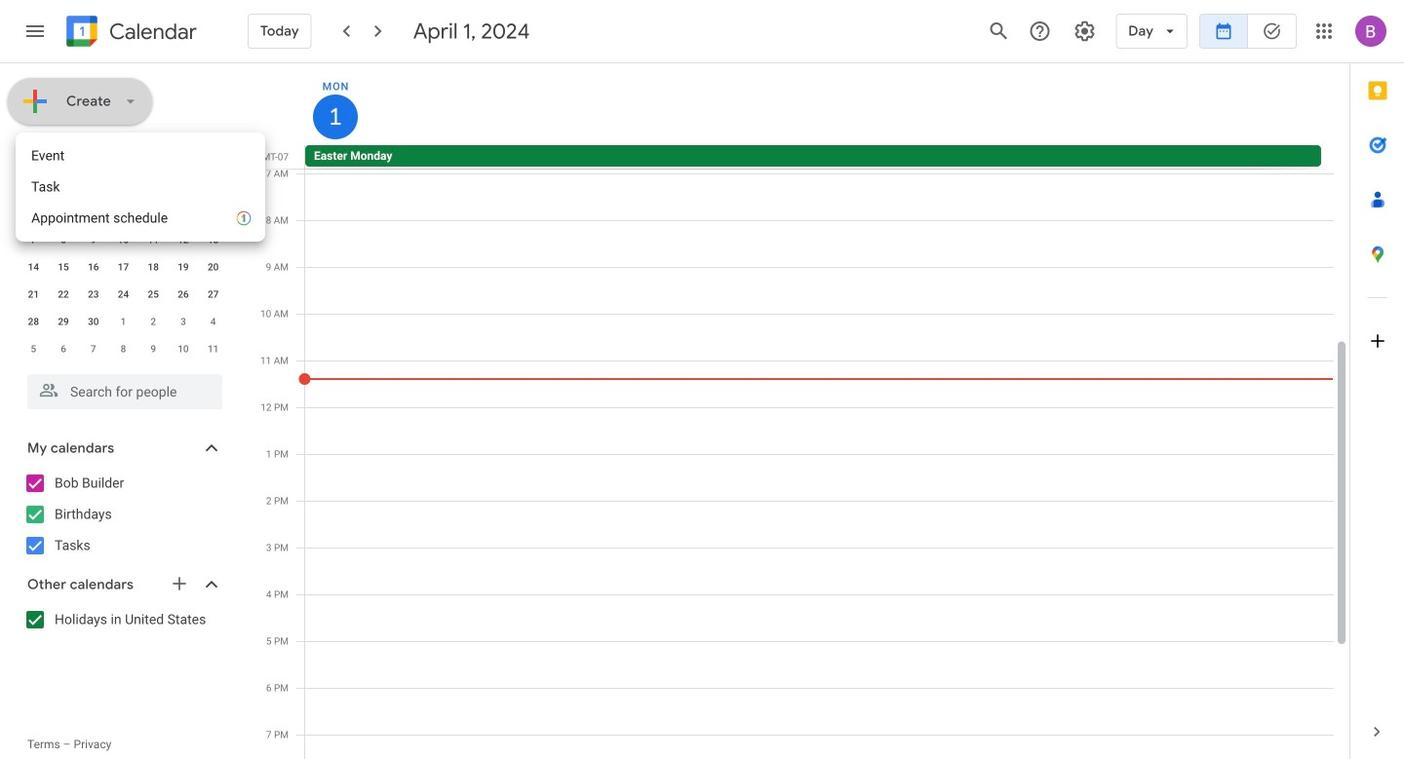 Task type: describe. For each thing, give the bounding box(es) containing it.
27 element
[[201, 283, 225, 306]]

16 element
[[82, 255, 105, 279]]

heading inside calendar element
[[105, 20, 197, 43]]

settings menu image
[[1073, 20, 1096, 43]]

20 element
[[201, 255, 225, 279]]

2 cell from the left
[[168, 199, 198, 226]]

9 element
[[82, 228, 105, 252]]

may 3 element
[[172, 310, 195, 334]]

may 10 element
[[172, 337, 195, 361]]

11 element
[[142, 228, 165, 252]]

28 element
[[22, 310, 45, 334]]

7 element
[[22, 228, 45, 252]]

may 11 element
[[201, 337, 225, 361]]

21 element
[[22, 283, 45, 306]]

march 31 element
[[22, 201, 45, 224]]

april 2024 grid
[[19, 172, 228, 363]]

may 1 element
[[112, 310, 135, 334]]

may 5 element
[[22, 337, 45, 361]]

3 element
[[112, 201, 135, 224]]

Search for people text field
[[39, 374, 211, 410]]



Task type: locate. For each thing, give the bounding box(es) containing it.
1 horizontal spatial cell
[[168, 199, 198, 226]]

may 8 element
[[112, 337, 135, 361]]

may 7 element
[[82, 337, 105, 361]]

15 element
[[52, 255, 75, 279]]

None search field
[[0, 367, 242, 410]]

may 9 element
[[142, 337, 165, 361]]

row
[[296, 145, 1350, 169], [19, 172, 228, 199], [19, 199, 228, 226], [19, 226, 228, 254], [19, 254, 228, 281], [19, 281, 228, 308], [19, 308, 228, 335], [19, 335, 228, 363]]

row group
[[19, 199, 228, 363]]

23 element
[[82, 283, 105, 306]]

29 element
[[52, 310, 75, 334]]

17 element
[[112, 255, 135, 279]]

22 element
[[52, 283, 75, 306]]

cell up "8" element
[[48, 199, 78, 226]]

may 6 element
[[52, 337, 75, 361]]

cell
[[48, 199, 78, 226], [168, 199, 198, 226]]

24 element
[[112, 283, 135, 306]]

1, today element
[[52, 201, 75, 224]]

25 element
[[142, 283, 165, 306]]

may 4 element
[[201, 310, 225, 334]]

14 element
[[22, 255, 45, 279]]

monday, april 1, today element
[[313, 95, 358, 139]]

19 element
[[172, 255, 195, 279]]

10 element
[[112, 228, 135, 252]]

2 element
[[82, 201, 105, 224]]

30 element
[[82, 310, 105, 334]]

may 2 element
[[142, 310, 165, 334]]

calendar element
[[62, 12, 197, 55]]

4 element
[[142, 201, 165, 224]]

main drawer image
[[23, 20, 47, 43]]

heading
[[105, 20, 197, 43]]

1 cell from the left
[[48, 199, 78, 226]]

0 horizontal spatial cell
[[48, 199, 78, 226]]

add other calendars image
[[170, 574, 189, 594]]

my calendars list
[[4, 468, 242, 562]]

tab list
[[1351, 63, 1404, 705]]

13 element
[[201, 228, 225, 252]]

cell up 12 element
[[168, 199, 198, 226]]

8 element
[[52, 228, 75, 252]]

26 element
[[172, 283, 195, 306]]

grid
[[250, 63, 1350, 760]]

18 element
[[142, 255, 165, 279]]

12 element
[[172, 228, 195, 252]]



Task type: vqa. For each thing, say whether or not it's contained in the screenshot.
ROW
yes



